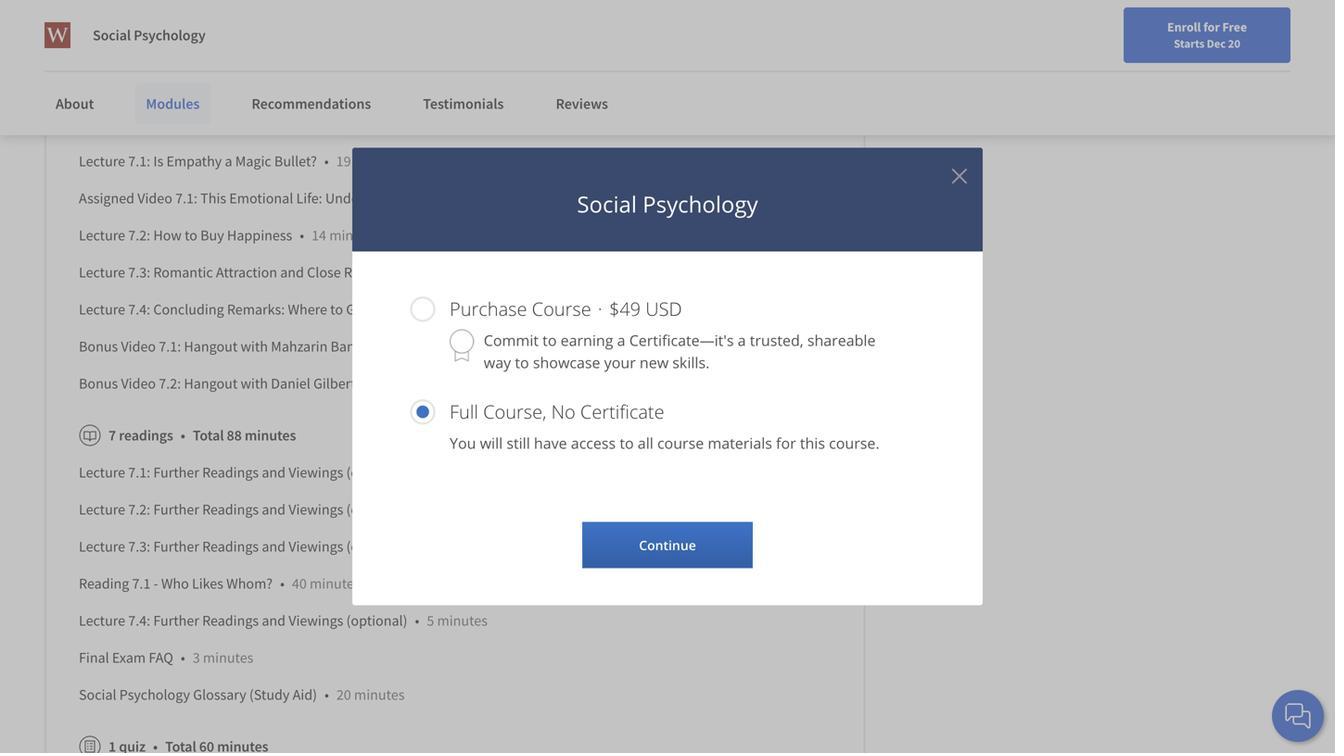 Task type: locate. For each thing, give the bounding box(es) containing it.
2 videos from the top
[[119, 115, 160, 134]]

4 (optional) from the top
[[346, 612, 408, 631]]

7.2: down '7 readings' in the left bottom of the page
[[128, 501, 150, 519]]

about link
[[45, 83, 105, 124]]

to left all
[[620, 434, 634, 453]]

1 vertical spatial 20
[[336, 686, 351, 705]]

for
[[1204, 19, 1220, 35], [776, 434, 796, 453]]

happiness
[[420, 189, 486, 208], [227, 226, 292, 245]]

social
[[93, 26, 131, 45], [577, 189, 637, 219], [79, 686, 116, 705]]

1 horizontal spatial a
[[617, 331, 626, 351]]

all
[[638, 434, 654, 453]]

5
[[427, 612, 434, 631]]

will
[[480, 434, 503, 453]]

0 vertical spatial 7.2:
[[128, 226, 150, 245]]

7 right about 'link'
[[108, 115, 116, 134]]

3 (optional) from the top
[[346, 538, 408, 557]]

2 vertical spatial video
[[121, 375, 156, 393]]

a
[[225, 152, 232, 171], [617, 331, 626, 351], [738, 331, 746, 351]]

lecture for lecture 7.1: further readings and viewings (optional)
[[79, 464, 125, 482]]

video
[[137, 189, 172, 208], [121, 338, 156, 356], [121, 375, 156, 393]]

no
[[551, 399, 576, 425]]

with for mahzarin
[[241, 338, 268, 356]]

5 lecture from the top
[[79, 464, 125, 482]]

1 vertical spatial psychology
[[643, 189, 758, 219]]

88
[[227, 427, 242, 445]]

7.3:
[[128, 264, 150, 282], [128, 538, 150, 557]]

mahzarin
[[271, 338, 328, 356]]

further for 7.2:
[[153, 501, 199, 519]]

videos down modules
[[119, 115, 160, 134]]

7.1: down '7 readings' in the left bottom of the page
[[128, 464, 150, 482]]

social psychology
[[93, 26, 206, 45], [577, 189, 758, 219]]

1 vertical spatial videos
[[119, 115, 160, 134]]

2 bonus from the top
[[79, 375, 118, 393]]

and for lecture 7.4: further readings and viewings (optional) • 5 minutes
[[262, 612, 286, 631]]

further for 7.1:
[[153, 464, 199, 482]]

total for total 88 minutes
[[193, 427, 224, 445]]

commit to earning a certificate—it's a trusted, shareable way to showcase your new skills.
[[484, 331, 876, 373]]

with down the lecture 7.4: concluding remarks: where to go from here
[[241, 338, 268, 356]]

0 vertical spatial with
[[241, 338, 268, 356]]

viewings for lecture 7.3: further readings and viewings (optional)
[[289, 538, 343, 557]]

20 down free
[[1228, 36, 1241, 51]]

0 vertical spatial video
[[137, 189, 172, 208]]

to right way
[[515, 353, 529, 373]]

lecture for lecture 7.4: concluding remarks: where to go from here
[[79, 301, 125, 319]]

minutes
[[239, 115, 290, 134], [354, 152, 405, 171], [523, 189, 573, 208], [329, 226, 380, 245], [468, 301, 519, 319], [407, 338, 457, 356], [245, 427, 296, 445], [310, 575, 360, 594], [437, 612, 488, 631], [203, 649, 253, 668], [354, 686, 405, 705]]

psychology
[[134, 26, 206, 45], [643, 189, 758, 219], [119, 686, 190, 705]]

who
[[161, 575, 189, 594]]

social inside hide info about module content region
[[79, 686, 116, 705]]

final
[[79, 649, 109, 668]]

faq
[[149, 649, 173, 668]]

and left "close"
[[280, 264, 304, 282]]

1 vertical spatial 7.3:
[[128, 538, 150, 557]]

1 vertical spatial for
[[776, 434, 796, 453]]

viewings for lecture 7.4: further readings and viewings (optional) • 5 minutes
[[289, 612, 343, 631]]

shareable
[[808, 331, 876, 351]]

2 7.4: from the top
[[128, 612, 150, 631]]

modules link
[[135, 83, 211, 124]]

0 vertical spatial total
[[180, 115, 211, 134]]

a up your
[[617, 331, 626, 351]]

7.1
[[132, 575, 151, 594]]

3 lecture from the top
[[79, 264, 125, 282]]

minutes right 14 in the top left of the page
[[329, 226, 380, 245]]

video down "concluding"
[[121, 338, 156, 356]]

0 horizontal spatial happiness
[[227, 226, 292, 245]]

and up lecture 7.2: further readings and viewings (optional) at the left bottom of the page
[[262, 464, 286, 482]]

7.3: up 7.1
[[128, 538, 150, 557]]

for up dec
[[1204, 19, 1220, 35]]

readings up reading 7.1 - who likes whom? • 40 minutes
[[202, 538, 259, 557]]

7 videos up info
[[108, 19, 159, 37]]

happiness down emotional
[[227, 226, 292, 245]]

0 vertical spatial 7 videos
[[108, 19, 159, 37]]

3 viewings from the top
[[289, 538, 343, 557]]

1 hangout from the top
[[184, 338, 238, 356]]

bonus video 7.2: hangout with daniel gilbert
[[79, 375, 356, 393]]

7 lecture from the top
[[79, 538, 125, 557]]

lecture for lecture 7.4: further readings and viewings (optional) • 5 minutes
[[79, 612, 125, 631]]

7
[[108, 19, 116, 37], [108, 115, 116, 134], [108, 427, 116, 445]]

• right readings
[[181, 427, 185, 445]]

bonus for bonus video 7.2: hangout with daniel gilbert
[[79, 375, 118, 393]]

hide info about module content region
[[79, 98, 831, 754]]

2 vertical spatial social
[[79, 686, 116, 705]]

1 videos from the top
[[119, 19, 159, 37]]

2 7 videos from the top
[[108, 115, 160, 134]]

1 7.4: from the top
[[128, 301, 150, 319]]

1 lecture from the top
[[79, 152, 125, 171]]

minutes right aid)
[[354, 686, 405, 705]]

a left magic
[[225, 152, 232, 171]]

lecture 7.2: further readings and viewings (optional)
[[79, 501, 408, 519]]

4 viewings from the top
[[289, 612, 343, 631]]

6 lecture from the top
[[79, 501, 125, 519]]

4 lecture from the top
[[79, 301, 125, 319]]

0 horizontal spatial a
[[225, 152, 232, 171]]

2 vertical spatial 7.2:
[[128, 501, 150, 519]]

a left trusted,
[[738, 331, 746, 351]]

and for lecture 7.3: romantic attraction and close relationships
[[280, 264, 304, 282]]

readings for 7.4:
[[202, 612, 259, 631]]

readings down reading 7.1 - who likes whom? • 40 minutes
[[202, 612, 259, 631]]

7.4:
[[128, 301, 150, 319], [128, 612, 150, 631]]

7.4: left "concluding"
[[128, 301, 150, 319]]

7.1: left is
[[128, 152, 150, 171]]

this
[[200, 189, 226, 208]]

continue button
[[583, 523, 753, 569]]

1 vertical spatial total
[[193, 427, 224, 445]]

1 7 videos from the top
[[108, 19, 159, 37]]

1 viewings from the top
[[289, 464, 343, 482]]

social right 23 minutes
[[577, 189, 637, 219]]

recommendations link
[[241, 83, 382, 124]]

2 viewings from the top
[[289, 501, 343, 519]]

readings
[[119, 427, 173, 445]]

your
[[604, 353, 636, 373]]

3 further from the top
[[153, 538, 199, 557]]

psychology inside hide info about module content region
[[119, 686, 190, 705]]

readings for 7.1:
[[202, 464, 259, 482]]

2 lecture from the top
[[79, 226, 125, 245]]

1 vertical spatial with
[[241, 375, 268, 393]]

and up whom?
[[262, 538, 286, 557]]

certificate—it's
[[629, 331, 734, 351]]

and for lecture 7.3: further readings and viewings (optional)
[[262, 538, 286, 557]]

for inside "enroll for free starts dec 20"
[[1204, 19, 1220, 35]]

video for bonus video 7.2: hangout with daniel gilbert
[[121, 375, 156, 393]]

aid)
[[293, 686, 317, 705]]

for inside full course, no certificate you will still have access to all course materials for this course.
[[776, 434, 796, 453]]

lecture 7.1: is empathy a magic bullet? • 19 minutes
[[79, 152, 405, 171]]

1 readings from the top
[[202, 464, 259, 482]]

7 left readings
[[108, 427, 116, 445]]

0 vertical spatial 20
[[1228, 36, 1241, 51]]

total left 154
[[180, 115, 211, 134]]

2 further from the top
[[153, 501, 199, 519]]

3 readings from the top
[[202, 538, 259, 557]]

gilbert
[[313, 375, 356, 393]]

total left 88
[[193, 427, 224, 445]]

17 minutes
[[450, 301, 519, 319]]

lecture 7.1: further readings and viewings (optional)
[[79, 464, 408, 482]]

17
[[450, 301, 465, 319]]

course
[[532, 296, 591, 322]]

(optional) for lecture 7.2: further readings and viewings (optional)
[[346, 501, 408, 519]]

and for lecture 7.1: further readings and viewings (optional)
[[262, 464, 286, 482]]

social up hide
[[93, 26, 131, 45]]

readings down 88
[[202, 464, 259, 482]]

videos
[[119, 19, 159, 37], [119, 115, 160, 134]]

about
[[56, 95, 94, 113]]

bonus for bonus video 7.1: hangout with mahzarin banaji
[[79, 338, 118, 356]]

1 vertical spatial 7 videos
[[108, 115, 160, 134]]

total for total 154 minutes
[[180, 115, 211, 134]]

(optional)
[[346, 464, 408, 482], [346, 501, 408, 519], [346, 538, 408, 557], [346, 612, 408, 631]]

and down whom?
[[262, 612, 286, 631]]

access
[[571, 434, 616, 453]]

7.1: down "concluding"
[[159, 338, 181, 356]]

1 horizontal spatial 20
[[1228, 36, 1241, 51]]

23
[[505, 189, 520, 208]]

further
[[153, 464, 199, 482], [153, 501, 199, 519], [153, 538, 199, 557], [153, 612, 199, 631]]

minutes right the 3
[[203, 649, 253, 668]]

to up showcase
[[543, 331, 557, 351]]

1 vertical spatial 7
[[108, 115, 116, 134]]

0 vertical spatial 7.3:
[[128, 264, 150, 282]]

lecture 7.3: romantic attraction and close relationships
[[79, 264, 428, 282]]

7.2: left how
[[128, 226, 150, 245]]

lecture for lecture 7.3: romantic attraction and close relationships
[[79, 264, 125, 282]]

full
[[450, 399, 478, 425]]

2 horizontal spatial a
[[738, 331, 746, 351]]

readings
[[202, 464, 259, 482], [202, 501, 259, 519], [202, 538, 259, 557], [202, 612, 259, 631]]

lecture 7.4: further readings and viewings (optional) • 5 minutes
[[79, 612, 488, 631]]

8 lecture from the top
[[79, 612, 125, 631]]

2 hangout from the top
[[184, 375, 238, 393]]

readings up the lecture 7.3: further readings and viewings (optional)
[[202, 501, 259, 519]]

0 horizontal spatial 20
[[336, 686, 351, 705]]

7.2:
[[128, 226, 150, 245], [159, 375, 181, 393], [128, 501, 150, 519]]

materials
[[708, 434, 772, 453]]

1 vertical spatial 7.2:
[[159, 375, 181, 393]]

2 7.3: from the top
[[128, 538, 150, 557]]

0 vertical spatial bonus
[[79, 338, 118, 356]]

info
[[130, 62, 152, 79]]

1 7 from the top
[[108, 19, 116, 37]]

1 vertical spatial video
[[121, 338, 156, 356]]

1 horizontal spatial for
[[1204, 19, 1220, 35]]

1 (optional) from the top
[[346, 464, 408, 482]]

7 videos
[[108, 19, 159, 37], [108, 115, 160, 134]]

with for daniel
[[241, 375, 268, 393]]

7.2: up readings
[[159, 375, 181, 393]]

video down is
[[137, 189, 172, 208]]

social down the final
[[79, 686, 116, 705]]

40
[[292, 575, 307, 594]]

video for bonus video 7.1: hangout with mahzarin banaji
[[121, 338, 156, 356]]

1 vertical spatial bonus
[[79, 375, 118, 393]]

3 7 from the top
[[108, 427, 116, 445]]

0 horizontal spatial for
[[776, 434, 796, 453]]

-
[[154, 575, 158, 594]]

video up '7 readings' in the left bottom of the page
[[121, 375, 156, 393]]

• total 154 minutes
[[167, 115, 290, 134]]

total
[[180, 115, 211, 134], [193, 427, 224, 445]]

1 vertical spatial social psychology
[[577, 189, 758, 219]]

lecture for lecture 7.1: is empathy a magic bullet? • 19 minutes
[[79, 152, 125, 171]]

2 (optional) from the top
[[346, 501, 408, 519]]

with left daniel
[[241, 375, 268, 393]]

0 vertical spatial videos
[[119, 19, 159, 37]]

a inside region
[[225, 152, 232, 171]]

7 for • total 154 minutes
[[108, 115, 116, 134]]

19
[[336, 152, 351, 171]]

7 up hide
[[108, 19, 116, 37]]

·
[[598, 296, 602, 322]]

course,
[[483, 399, 547, 425]]

30 minutes
[[389, 338, 457, 356]]

further for 7.4:
[[153, 612, 199, 631]]

20
[[1228, 36, 1241, 51], [336, 686, 351, 705]]

menu item
[[981, 19, 1100, 79]]

1 7.3: from the top
[[128, 264, 150, 282]]

7 videos down modules
[[108, 115, 160, 134]]

readings for 7.3:
[[202, 538, 259, 557]]

7 readings
[[108, 427, 173, 445]]

0 vertical spatial social psychology
[[93, 26, 206, 45]]

how
[[153, 226, 182, 245]]

7.3: left romantic
[[128, 264, 150, 282]]

2 vertical spatial 7
[[108, 427, 116, 445]]

1 horizontal spatial happiness
[[420, 189, 486, 208]]

and down lecture 7.1: further readings and viewings (optional)
[[262, 501, 286, 519]]

1 further from the top
[[153, 464, 199, 482]]

• right aid)
[[325, 686, 329, 705]]

0 vertical spatial for
[[1204, 19, 1220, 35]]

20 right aid)
[[336, 686, 351, 705]]

2 readings from the top
[[202, 501, 259, 519]]

0 vertical spatial 7.4:
[[128, 301, 150, 319]]

hide
[[101, 62, 127, 79]]

hangout up bonus video 7.2: hangout with daniel gilbert
[[184, 338, 238, 356]]

go
[[346, 301, 363, 319]]

2 7 from the top
[[108, 115, 116, 134]]

7 videos inside hide info about module content region
[[108, 115, 160, 134]]

viewings for lecture 7.2: further readings and viewings (optional)
[[289, 501, 343, 519]]

0 vertical spatial 7
[[108, 19, 116, 37]]

and for lecture 7.2: further readings and viewings (optional)
[[262, 501, 286, 519]]

hangout
[[184, 338, 238, 356], [184, 375, 238, 393]]

hangout down bonus video 7.1: hangout with mahzarin banaji
[[184, 375, 238, 393]]

7.2: for how
[[128, 226, 150, 245]]

0 vertical spatial hangout
[[184, 338, 238, 356]]

reading 7.1 - who likes whom? • 40 minutes
[[79, 575, 360, 594]]

7.4: down 7.1
[[128, 612, 150, 631]]

2 vertical spatial psychology
[[119, 686, 190, 705]]

readings for 7.2:
[[202, 501, 259, 519]]

30
[[389, 338, 404, 356]]

3
[[193, 649, 200, 668]]

0 vertical spatial social
[[93, 26, 131, 45]]

info about module content element
[[71, 47, 831, 754]]

4 readings from the top
[[202, 612, 259, 631]]

(optional) for lecture 7.1: further readings and viewings (optional)
[[346, 464, 408, 482]]

1 bonus from the top
[[79, 338, 118, 356]]

minutes right 30
[[407, 338, 457, 356]]

2 with from the top
[[241, 375, 268, 393]]

1 vertical spatial hangout
[[184, 375, 238, 393]]

reading
[[79, 575, 129, 594]]

1 with from the top
[[241, 338, 268, 356]]

for left this
[[776, 434, 796, 453]]

videos up info
[[119, 19, 159, 37]]

4 further from the top
[[153, 612, 199, 631]]

happiness left 23
[[420, 189, 486, 208]]

1 vertical spatial 7.4:
[[128, 612, 150, 631]]



Task type: describe. For each thing, give the bounding box(es) containing it.
where
[[288, 301, 327, 319]]

starts
[[1174, 36, 1205, 51]]

✕ button
[[951, 160, 968, 191]]

usd
[[646, 296, 682, 322]]

recommendations
[[252, 95, 371, 113]]

7.3: for further
[[128, 538, 150, 557]]

• left 40
[[280, 575, 285, 594]]

chat with us image
[[1283, 702, 1313, 732]]

minutes right 88
[[245, 427, 296, 445]]

viewings for lecture 7.1: further readings and viewings (optional)
[[289, 464, 343, 482]]

lecture 7.2: how to buy happiness • 14 minutes
[[79, 226, 380, 245]]

further for 7.3:
[[153, 538, 199, 557]]

7.1: left this
[[175, 189, 198, 208]]

showcase
[[533, 353, 600, 373]]

magic
[[235, 152, 271, 171]]

hangout for 7.2:
[[184, 375, 238, 393]]

0 vertical spatial happiness
[[420, 189, 486, 208]]

20 inside "enroll for free starts dec 20"
[[1228, 36, 1241, 51]]

7.4: for concluding
[[128, 301, 150, 319]]

attraction
[[216, 264, 277, 282]]

(optional) for lecture 7.4: further readings and viewings (optional) • 5 minutes
[[346, 612, 408, 631]]

remarks:
[[227, 301, 285, 319]]

trusted,
[[750, 331, 804, 351]]

hangout for 7.1:
[[184, 338, 238, 356]]

7 for • total 88 minutes
[[108, 427, 116, 445]]

to left the buy
[[185, 226, 197, 245]]

emotional
[[229, 189, 293, 208]]

social psychology glossary (study aid) • 20 minutes
[[79, 686, 405, 705]]

buy
[[200, 226, 224, 245]]

you
[[450, 434, 476, 453]]

understanding
[[325, 189, 417, 208]]

7.3: for romantic
[[128, 264, 150, 282]]

20 inside hide info about module content region
[[336, 686, 351, 705]]

assigned
[[79, 189, 135, 208]]

purchase
[[450, 296, 527, 322]]

way
[[484, 353, 511, 373]]

lecture 7.4: concluding remarks: where to go from here
[[79, 301, 431, 319]]

• left 14 in the top left of the page
[[300, 226, 304, 245]]

enroll for free starts dec 20
[[1167, 19, 1247, 51]]

video for assigned video 7.1: this emotional life: understanding happiness
[[137, 189, 172, 208]]

empathy
[[166, 152, 222, 171]]

minutes right 40
[[310, 575, 360, 594]]

7.2: for further
[[128, 501, 150, 519]]

testimonials link
[[412, 83, 515, 124]]

glossary
[[193, 686, 246, 705]]

have
[[534, 434, 567, 453]]

7.4: for further
[[128, 612, 150, 631]]

here
[[402, 301, 431, 319]]

likes
[[192, 575, 223, 594]]

life:
[[296, 189, 322, 208]]

modules
[[146, 95, 200, 113]]

coursera image
[[22, 15, 140, 45]]

1 horizontal spatial social psychology
[[577, 189, 758, 219]]

concluding
[[153, 301, 224, 319]]

new
[[640, 353, 669, 373]]

romantic
[[153, 264, 213, 282]]

enroll
[[1167, 19, 1201, 35]]

to inside full course, no certificate you will still have access to all course materials for this course.
[[620, 434, 634, 453]]

minutes up commit
[[468, 301, 519, 319]]

reviews
[[556, 95, 608, 113]]

(optional) for lecture 7.3: further readings and viewings (optional)
[[346, 538, 408, 557]]

banaji
[[331, 338, 370, 356]]

continue
[[639, 537, 696, 555]]

show notifications image
[[1120, 23, 1142, 45]]

skills.
[[673, 353, 710, 373]]

close
[[307, 264, 341, 282]]

hide info about module content button
[[71, 54, 287, 87]]

certificate
[[580, 399, 665, 425]]

0 vertical spatial psychology
[[134, 26, 206, 45]]

reviews link
[[545, 83, 619, 124]]

wesleyan university image
[[45, 22, 70, 48]]

1 vertical spatial happiness
[[227, 226, 292, 245]]

14
[[312, 226, 326, 245]]

lecture for lecture 7.3: further readings and viewings (optional)
[[79, 538, 125, 557]]

lecture for lecture 7.2: how to buy happiness • 14 minutes
[[79, 226, 125, 245]]

1 vertical spatial social
[[577, 189, 637, 219]]

(study
[[249, 686, 290, 705]]

$49
[[609, 296, 641, 322]]

lecture 7.3: further readings and viewings (optional)
[[79, 538, 408, 557]]

purchase course · $49 usd
[[450, 296, 682, 322]]

final exam faq • 3 minutes
[[79, 649, 253, 668]]

this
[[800, 434, 825, 453]]

• left the 3
[[181, 649, 185, 668]]

• left 5
[[415, 612, 419, 631]]

testimonials
[[423, 95, 504, 113]]

from
[[366, 301, 399, 319]]

to left go
[[330, 301, 343, 319]]

lecture for lecture 7.2: further readings and viewings (optional)
[[79, 501, 125, 519]]

free
[[1223, 19, 1247, 35]]

• down modules
[[167, 115, 172, 134]]

about
[[154, 62, 188, 79]]

exam
[[112, 649, 146, 668]]

commit
[[484, 331, 539, 351]]

0 horizontal spatial social psychology
[[93, 26, 206, 45]]

minutes right 19
[[354, 152, 405, 171]]

minutes right 23
[[523, 189, 573, 208]]

• left 19
[[324, 152, 329, 171]]

✕
[[951, 160, 968, 191]]

whom?
[[226, 575, 273, 594]]

course
[[657, 434, 704, 453]]

is
[[153, 152, 163, 171]]

minutes up magic
[[239, 115, 290, 134]]

minutes right 5
[[437, 612, 488, 631]]

earning
[[561, 331, 613, 351]]

hide info about module content
[[101, 62, 279, 79]]

relationships
[[344, 264, 428, 282]]

daniel
[[271, 375, 310, 393]]

content
[[236, 62, 279, 79]]

course.
[[829, 434, 880, 453]]

23 minutes
[[505, 189, 573, 208]]

dec
[[1207, 36, 1226, 51]]

videos inside hide info about module content region
[[119, 115, 160, 134]]



Task type: vqa. For each thing, say whether or not it's contained in the screenshot.
$108,197
no



